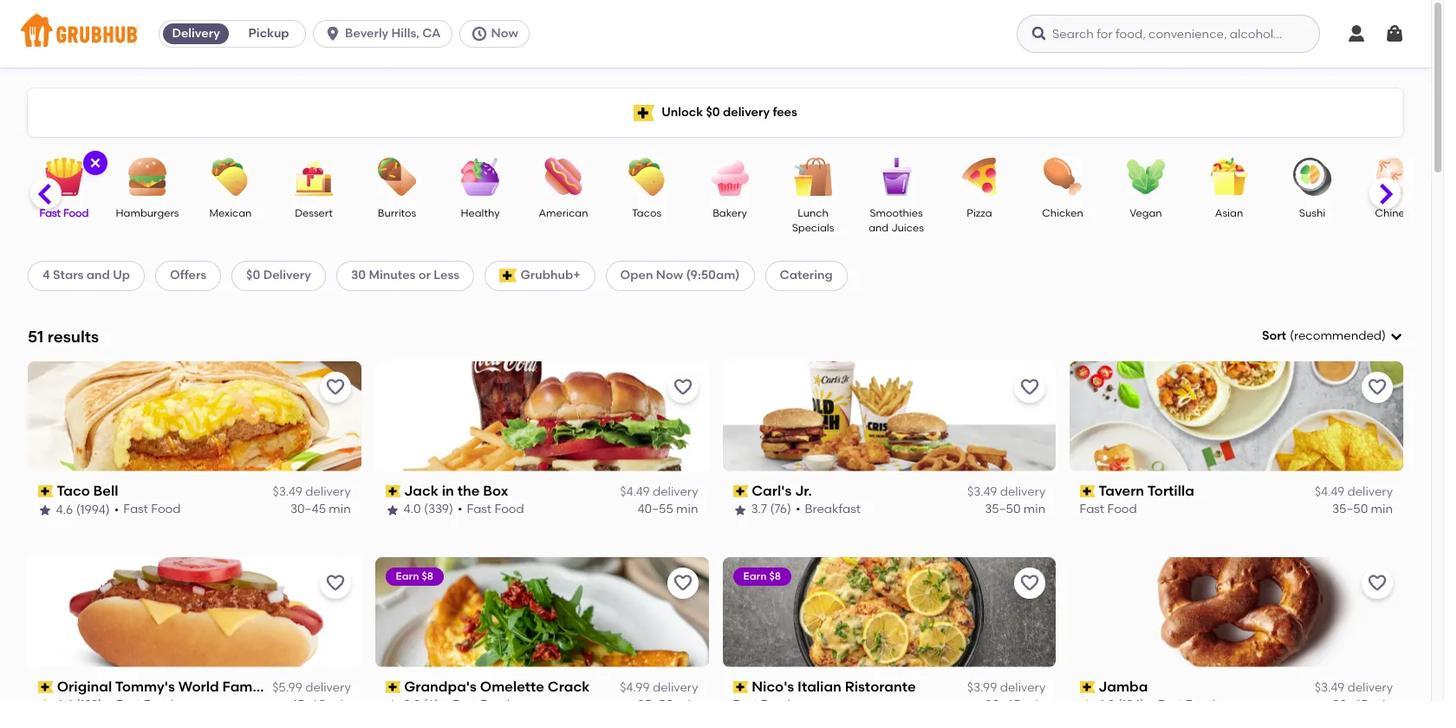 Task type: vqa. For each thing, say whether or not it's contained in the screenshot.
$19.80 +
no



Task type: describe. For each thing, give the bounding box(es) containing it.
or
[[419, 268, 431, 283]]

the
[[458, 483, 480, 499]]

35–50 min for tortilla
[[1333, 502, 1393, 517]]

recommended
[[1294, 329, 1382, 343]]

burritos image
[[367, 158, 427, 196]]

chinese image
[[1366, 158, 1426, 196]]

subscription pass image for jamba
[[1081, 681, 1096, 694]]

svg image inside now button
[[470, 25, 488, 42]]

subscription pass image for carl's jr.
[[733, 486, 748, 498]]

subscription pass image for grandpa's omelette crack
[[386, 681, 401, 694]]

$8 for nico's
[[769, 570, 781, 582]]

30 minutes or less
[[351, 268, 460, 283]]

carl's jr.
[[752, 483, 812, 499]]

40–55 min
[[638, 502, 698, 517]]

4 stars and up
[[42, 268, 130, 283]]

nico's italian ristorante
[[752, 679, 916, 695]]

tavern tortilla
[[1099, 483, 1195, 499]]

none field containing sort
[[1262, 328, 1404, 345]]

save this restaurant image for grandpa's omelette crack
[[672, 573, 693, 594]]

4.6 (1994)
[[56, 502, 110, 517]]

$8 for grandpa's
[[422, 570, 434, 582]]

taco bell logo image
[[28, 361, 361, 471]]

chinese
[[1375, 207, 1416, 219]]

delivery for jack in the box
[[653, 485, 698, 499]]

subscription pass image for nico's italian ristorante
[[733, 681, 748, 694]]

up
[[113, 268, 130, 283]]

unlock
[[662, 105, 703, 120]]

save this restaurant button for carl's jr.
[[1015, 372, 1046, 403]]

51
[[28, 327, 44, 346]]

beverly hills, ca
[[345, 26, 441, 41]]

• for bell
[[115, 502, 119, 517]]

chicken
[[1042, 207, 1084, 219]]

fast down tavern
[[1081, 502, 1105, 517]]

sushi image
[[1282, 158, 1343, 196]]

)
[[1382, 329, 1386, 343]]

save this restaurant button for original tommy's world famous hamburgers
[[320, 568, 351, 599]]

delivery for jamba
[[1348, 681, 1393, 695]]

hamburgers image
[[117, 158, 178, 196]]

carl's jr. logo image
[[723, 361, 1056, 471]]

sushi
[[1300, 207, 1326, 219]]

1 horizontal spatial delivery
[[263, 268, 311, 283]]

lunch specials image
[[783, 158, 844, 196]]

smoothies and juices image
[[866, 158, 927, 196]]

earn for nico's italian ristorante
[[743, 570, 767, 582]]

save this restaurant image for nico's italian ristorante
[[1020, 573, 1041, 594]]

$0 delivery
[[246, 268, 311, 283]]

delivery for taco bell
[[305, 485, 351, 499]]

4.6
[[56, 502, 73, 517]]

breakfast
[[805, 502, 861, 517]]

earn $8 for nico's
[[743, 570, 781, 582]]

(1994)
[[76, 502, 110, 517]]

pizza
[[967, 207, 992, 219]]

save this restaurant image for carl's jr.
[[1020, 377, 1041, 398]]

grandpa's omelette crack
[[404, 679, 590, 695]]

51 results
[[28, 327, 99, 346]]

delivery for original tommy's world famous hamburgers
[[305, 681, 351, 695]]

food down box
[[495, 502, 525, 517]]

healthy image
[[450, 158, 511, 196]]

fast food image
[[34, 158, 95, 196]]

30–45 min
[[290, 502, 351, 517]]

• fast food for taco bell
[[115, 502, 181, 517]]

save this restaurant button for jack in the box
[[667, 372, 698, 403]]

min for carl's jr.
[[1024, 502, 1046, 517]]

nico's italian ristorante logo image
[[723, 557, 1056, 667]]

now button
[[459, 20, 537, 48]]

save this restaurant image inside button
[[1367, 573, 1388, 594]]

save this restaurant image for tavern tortilla
[[1367, 377, 1388, 398]]

taco bell
[[57, 483, 119, 499]]

dessert
[[295, 207, 333, 219]]

save this restaurant image for jack in the box
[[672, 377, 693, 398]]

in
[[442, 483, 454, 499]]

grubhub plus flag logo image for grubhub+
[[500, 269, 517, 283]]

delivery for tavern tortilla
[[1348, 485, 1393, 499]]

italian
[[798, 679, 842, 695]]

vegan
[[1130, 207, 1162, 219]]

stars
[[53, 268, 84, 283]]

$4.49 delivery for jack in the box
[[620, 485, 698, 499]]

jack in the box
[[404, 483, 509, 499]]

american
[[539, 207, 588, 219]]

ristorante
[[845, 679, 916, 695]]

specials
[[792, 222, 834, 234]]

jamba
[[1099, 679, 1149, 695]]

star icon image for original
[[38, 699, 52, 701]]

open now (9:50am)
[[620, 268, 740, 283]]

$5.99
[[272, 681, 302, 695]]

sort ( recommended )
[[1262, 329, 1386, 343]]

Search for food, convenience, alcohol... search field
[[1017, 15, 1320, 53]]

delivery for grandpa's omelette crack
[[653, 681, 698, 695]]

star icon image for taco
[[38, 503, 52, 517]]

subscription pass image for tavern tortilla
[[1081, 486, 1096, 498]]

3.7
[[751, 502, 767, 517]]

fast down 'fast food' image
[[40, 207, 61, 219]]

4.0
[[404, 502, 421, 517]]

tacos image
[[616, 158, 677, 196]]

subscription pass image for original tommy's world famous hamburgers
[[38, 681, 53, 694]]

famous
[[222, 679, 277, 695]]

tacos
[[632, 207, 662, 219]]

food down tavern
[[1108, 502, 1138, 517]]

catering
[[780, 268, 833, 283]]

smoothies and juices
[[869, 207, 924, 234]]

less
[[434, 268, 460, 283]]

star icon image for jack
[[386, 503, 399, 517]]

$4.49 for tavern tortilla
[[1315, 485, 1345, 499]]

nico's
[[752, 679, 794, 695]]

pickup button
[[232, 20, 305, 48]]

tavern
[[1099, 483, 1145, 499]]

pickup
[[248, 26, 289, 41]]

delivery for carl's jr.
[[1000, 485, 1046, 499]]

ca
[[422, 26, 441, 41]]

• breakfast
[[796, 502, 861, 517]]

jamba logo image
[[1070, 557, 1404, 667]]

grandpa's
[[404, 679, 477, 695]]

2 horizontal spatial $3.49
[[1315, 681, 1345, 695]]

beverly
[[345, 26, 389, 41]]

taco
[[57, 483, 90, 499]]



Task type: locate. For each thing, give the bounding box(es) containing it.
carl's
[[752, 483, 792, 499]]

fast food down tavern
[[1081, 502, 1138, 517]]

jack
[[404, 483, 439, 499]]

tavern tortilla  logo image
[[1070, 361, 1404, 471]]

original
[[57, 679, 112, 695]]

save this restaurant button
[[320, 372, 351, 403], [667, 372, 698, 403], [1015, 372, 1046, 403], [1362, 372, 1393, 403], [320, 568, 351, 599], [667, 568, 698, 599], [1015, 568, 1046, 599], [1362, 568, 1393, 599]]

grandpa's omelette crack logo image
[[375, 557, 709, 667]]

2 $8 from the left
[[769, 570, 781, 582]]

35–50 min for jr.
[[985, 502, 1046, 517]]

4
[[42, 268, 50, 283]]

2 35–50 from the left
[[1333, 502, 1368, 517]]

35–50 for carl's jr.
[[985, 502, 1021, 517]]

$8
[[422, 570, 434, 582], [769, 570, 781, 582]]

2 min from the left
[[676, 502, 698, 517]]

$3.99 delivery
[[967, 681, 1046, 695]]

1 vertical spatial now
[[656, 268, 683, 283]]

delivery button
[[160, 20, 232, 48]]

0 vertical spatial $0
[[706, 105, 720, 120]]

food down 'fast food' image
[[63, 207, 89, 219]]

1 horizontal spatial • fast food
[[458, 502, 525, 517]]

minutes
[[369, 268, 416, 283]]

grubhub plus flag logo image for unlock $0 delivery fees
[[634, 104, 655, 121]]

offers
[[170, 268, 206, 283]]

2 save this restaurant image from the left
[[1020, 573, 1041, 594]]

svg image
[[1346, 23, 1367, 44], [324, 25, 342, 42], [470, 25, 488, 42], [1031, 25, 1048, 42], [88, 156, 102, 170], [1390, 330, 1404, 343]]

subscription pass image left tavern
[[1081, 486, 1096, 498]]

$3.49 delivery
[[273, 485, 351, 499], [968, 485, 1046, 499], [1315, 681, 1393, 695]]

and
[[869, 222, 889, 234], [87, 268, 110, 283]]

1 $8 from the left
[[422, 570, 434, 582]]

jack in the box logo image
[[375, 361, 709, 471]]

grubhub plus flag logo image
[[634, 104, 655, 121], [500, 269, 517, 283]]

35–50 min
[[985, 502, 1046, 517], [1333, 502, 1393, 517]]

$3.49 for bell
[[273, 485, 302, 499]]

$3.49
[[273, 485, 302, 499], [968, 485, 997, 499], [1315, 681, 1345, 695]]

now right open
[[656, 268, 683, 283]]

2 35–50 min from the left
[[1333, 502, 1393, 517]]

bell
[[94, 483, 119, 499]]

0 horizontal spatial hamburgers
[[116, 207, 179, 219]]

1 horizontal spatial $0
[[706, 105, 720, 120]]

35–50 for tavern tortilla
[[1333, 502, 1368, 517]]

0 vertical spatial delivery
[[172, 26, 220, 41]]

0 vertical spatial and
[[869, 222, 889, 234]]

subscription pass image left "nico's"
[[733, 681, 748, 694]]

$8 down 3.7 (76)
[[769, 570, 781, 582]]

subscription pass image left carl's
[[733, 486, 748, 498]]

min for jack in the box
[[676, 502, 698, 517]]

• right (76)
[[796, 502, 801, 517]]

$5.99 delivery
[[272, 681, 351, 695]]

1 $4.49 from the left
[[620, 485, 650, 499]]

0 vertical spatial grubhub plus flag logo image
[[634, 104, 655, 121]]

jr.
[[795, 483, 812, 499]]

$4.49 for jack in the box
[[620, 485, 650, 499]]

1 vertical spatial fast food
[[1081, 502, 1138, 517]]

min for tavern tortilla
[[1371, 502, 1393, 517]]

american image
[[533, 158, 594, 196]]

1 • fast food from the left
[[115, 502, 181, 517]]

0 horizontal spatial earn $8
[[396, 570, 434, 582]]

1 horizontal spatial $3.49
[[968, 485, 997, 499]]

smoothies
[[870, 207, 923, 219]]

grubhub plus flag logo image left unlock
[[634, 104, 655, 121]]

2 horizontal spatial save this restaurant image
[[1367, 573, 1388, 594]]

• for jr.
[[796, 502, 801, 517]]

original tommy's world famous hamburgers logo image
[[28, 557, 361, 667]]

world
[[178, 679, 219, 695]]

delivery for nico's italian ristorante
[[1000, 681, 1046, 695]]

0 horizontal spatial $3.49
[[273, 485, 302, 499]]

2 $4.49 delivery from the left
[[1315, 485, 1393, 499]]

fast food down 'fast food' image
[[40, 207, 89, 219]]

star icon image for grandpa's
[[386, 699, 399, 701]]

0 horizontal spatial delivery
[[172, 26, 220, 41]]

0 vertical spatial fast food
[[40, 207, 89, 219]]

earn
[[396, 570, 419, 582], [743, 570, 767, 582]]

food right (1994) at bottom left
[[151, 502, 181, 517]]

• fast food down box
[[458, 502, 525, 517]]

$4.99 delivery
[[620, 681, 698, 695]]

delivery
[[723, 105, 770, 120], [305, 485, 351, 499], [653, 485, 698, 499], [1000, 485, 1046, 499], [1348, 485, 1393, 499], [305, 681, 351, 695], [653, 681, 698, 695], [1000, 681, 1046, 695], [1348, 681, 1393, 695]]

burritos
[[378, 207, 416, 219]]

subscription pass image left original at bottom
[[38, 681, 53, 694]]

1 vertical spatial delivery
[[263, 268, 311, 283]]

0 horizontal spatial fast food
[[40, 207, 89, 219]]

1 horizontal spatial hamburgers
[[280, 679, 366, 695]]

food
[[63, 207, 89, 219], [151, 502, 181, 517], [495, 502, 525, 517], [1108, 502, 1138, 517]]

earn $8 down 3.7
[[743, 570, 781, 582]]

earn $8 for grandpa's
[[396, 570, 434, 582]]

1 earn from the left
[[396, 570, 419, 582]]

star icon image for carl's
[[733, 503, 747, 517]]

omelette
[[480, 679, 545, 695]]

fast down the
[[467, 502, 492, 517]]

save this restaurant button for jamba
[[1362, 568, 1393, 599]]

subscription pass image
[[38, 486, 53, 498], [1081, 681, 1096, 694]]

delivery inside button
[[172, 26, 220, 41]]

fees
[[773, 105, 798, 120]]

1 • from the left
[[115, 502, 119, 517]]

• fast food down bell
[[115, 502, 181, 517]]

1 horizontal spatial $3.49 delivery
[[968, 485, 1046, 499]]

lunch specials
[[792, 207, 834, 234]]

(
[[1290, 329, 1294, 343]]

and down smoothies
[[869, 222, 889, 234]]

$0 right offers
[[246, 268, 260, 283]]

now
[[491, 26, 518, 41], [656, 268, 683, 283]]

3.7 (76)
[[751, 502, 791, 517]]

1 save this restaurant image from the left
[[672, 573, 693, 594]]

$3.99
[[967, 681, 997, 695]]

1 earn $8 from the left
[[396, 570, 434, 582]]

beverly hills, ca button
[[313, 20, 459, 48]]

0 horizontal spatial and
[[87, 268, 110, 283]]

1 horizontal spatial $4.49 delivery
[[1315, 485, 1393, 499]]

and inside 'smoothies and juices'
[[869, 222, 889, 234]]

1 vertical spatial hamburgers
[[280, 679, 366, 695]]

mexican
[[209, 207, 252, 219]]

original tommy's world famous hamburgers
[[57, 679, 366, 695]]

1 vertical spatial and
[[87, 268, 110, 283]]

0 horizontal spatial $3.49 delivery
[[273, 485, 351, 499]]

hamburgers
[[116, 207, 179, 219], [280, 679, 366, 695]]

$4.49 delivery
[[620, 485, 698, 499], [1315, 485, 1393, 499]]

hills,
[[391, 26, 420, 41]]

0 horizontal spatial subscription pass image
[[38, 486, 53, 498]]

0 horizontal spatial • fast food
[[115, 502, 181, 517]]

lunch
[[798, 207, 829, 219]]

now inside now button
[[491, 26, 518, 41]]

1 horizontal spatial earn
[[743, 570, 767, 582]]

svg image
[[1385, 23, 1405, 44]]

$3.49 delivery for bell
[[273, 485, 351, 499]]

vegan image
[[1116, 158, 1177, 196]]

35–50
[[985, 502, 1021, 517], [1333, 502, 1368, 517]]

tortilla
[[1148, 483, 1195, 499]]

0 horizontal spatial now
[[491, 26, 518, 41]]

hamburgers right famous
[[280, 679, 366, 695]]

1 horizontal spatial and
[[869, 222, 889, 234]]

$3.49 delivery for jr.
[[968, 485, 1046, 499]]

1 horizontal spatial now
[[656, 268, 683, 283]]

2 horizontal spatial •
[[796, 502, 801, 517]]

now right ca
[[491, 26, 518, 41]]

2 • from the left
[[458, 502, 463, 517]]

save this restaurant button for tavern tortilla
[[1362, 372, 1393, 403]]

2 horizontal spatial $3.49 delivery
[[1315, 681, 1393, 695]]

0 horizontal spatial 35–50
[[985, 502, 1021, 517]]

2 $4.49 from the left
[[1315, 485, 1345, 499]]

3 min from the left
[[1024, 502, 1046, 517]]

1 35–50 from the left
[[985, 502, 1021, 517]]

crack
[[548, 679, 590, 695]]

0 vertical spatial subscription pass image
[[38, 486, 53, 498]]

1 horizontal spatial grubhub plus flag logo image
[[634, 104, 655, 121]]

1 horizontal spatial •
[[458, 502, 463, 517]]

subscription pass image for jack in the box
[[386, 486, 401, 498]]

svg image inside the beverly hills, ca button
[[324, 25, 342, 42]]

subscription pass image for taco bell
[[38, 486, 53, 498]]

0 horizontal spatial earn
[[396, 570, 419, 582]]

unlock $0 delivery fees
[[662, 105, 798, 120]]

min for taco bell
[[329, 502, 351, 517]]

pizza image
[[949, 158, 1010, 196]]

• fast food for jack in the box
[[458, 502, 525, 517]]

asian image
[[1199, 158, 1260, 196]]

1 horizontal spatial fast food
[[1081, 502, 1138, 517]]

hamburgers down hamburgers image
[[116, 207, 179, 219]]

subscription pass image left jamba
[[1081, 681, 1096, 694]]

earn $8 down 4.0
[[396, 570, 434, 582]]

earn down 4.0
[[396, 570, 419, 582]]

chicken image
[[1033, 158, 1093, 196]]

• down bell
[[115, 502, 119, 517]]

(339)
[[424, 502, 454, 517]]

0 horizontal spatial •
[[115, 502, 119, 517]]

delivery left pickup
[[172, 26, 220, 41]]

grubhub plus flag logo image left grubhub+ in the top left of the page
[[500, 269, 517, 283]]

0 horizontal spatial grubhub plus flag logo image
[[500, 269, 517, 283]]

save this restaurant image for original tommy's world famous hamburgers
[[325, 573, 346, 594]]

juices
[[891, 222, 924, 234]]

2 earn from the left
[[743, 570, 767, 582]]

• down jack in the box
[[458, 502, 463, 517]]

bakery
[[713, 207, 747, 219]]

save this restaurant image
[[672, 573, 693, 594], [1020, 573, 1041, 594], [1367, 573, 1388, 594]]

tommy's
[[115, 679, 175, 695]]

$8 down '4.0 (339)'
[[422, 570, 434, 582]]

fast right (1994) at bottom left
[[124, 502, 149, 517]]

delivery
[[172, 26, 220, 41], [263, 268, 311, 283]]

1 min from the left
[[329, 502, 351, 517]]

(76)
[[770, 502, 791, 517]]

$4.49
[[620, 485, 650, 499], [1315, 485, 1345, 499]]

subscription pass image left the jack
[[386, 486, 401, 498]]

0 horizontal spatial 35–50 min
[[985, 502, 1046, 517]]

save this restaurant button for taco bell
[[320, 372, 351, 403]]

main navigation navigation
[[0, 0, 1431, 68]]

$4.99
[[620, 681, 650, 695]]

$3.49 for jr.
[[968, 485, 997, 499]]

star icon image
[[38, 503, 52, 517], [386, 503, 399, 517], [733, 503, 747, 517], [38, 699, 52, 701], [386, 699, 399, 701], [1081, 699, 1094, 701]]

mexican image
[[200, 158, 261, 196]]

1 horizontal spatial subscription pass image
[[1081, 681, 1096, 694]]

1 horizontal spatial 35–50
[[1333, 502, 1368, 517]]

save this restaurant image
[[325, 377, 346, 398], [672, 377, 693, 398], [1020, 377, 1041, 398], [1367, 377, 1388, 398], [325, 573, 346, 594]]

3 • from the left
[[796, 502, 801, 517]]

30
[[351, 268, 366, 283]]

earn down 3.7
[[743, 570, 767, 582]]

40–55
[[638, 502, 673, 517]]

1 35–50 min from the left
[[985, 502, 1046, 517]]

• for in
[[458, 502, 463, 517]]

0 horizontal spatial save this restaurant image
[[672, 573, 693, 594]]

0 vertical spatial now
[[491, 26, 518, 41]]

2 earn $8 from the left
[[743, 570, 781, 582]]

$4.49 delivery for tavern tortilla
[[1315, 485, 1393, 499]]

healthy
[[461, 207, 500, 219]]

subscription pass image left taco
[[38, 486, 53, 498]]

0 horizontal spatial $4.49
[[620, 485, 650, 499]]

and left up
[[87, 268, 110, 283]]

1 vertical spatial grubhub plus flag logo image
[[500, 269, 517, 283]]

1 horizontal spatial $4.49
[[1315, 485, 1345, 499]]

4.0 (339)
[[404, 502, 454, 517]]

1 horizontal spatial save this restaurant image
[[1020, 573, 1041, 594]]

results
[[47, 327, 99, 346]]

(9:50am)
[[686, 268, 740, 283]]

sort
[[1262, 329, 1287, 343]]

fast food
[[40, 207, 89, 219], [1081, 502, 1138, 517]]

1 horizontal spatial 35–50 min
[[1333, 502, 1393, 517]]

asian
[[1215, 207, 1243, 219]]

subscription pass image
[[386, 486, 401, 498], [733, 486, 748, 498], [1081, 486, 1096, 498], [38, 681, 53, 694], [386, 681, 401, 694], [733, 681, 748, 694]]

4 min from the left
[[1371, 502, 1393, 517]]

$0 right unlock
[[706, 105, 720, 120]]

1 $4.49 delivery from the left
[[620, 485, 698, 499]]

0 vertical spatial hamburgers
[[116, 207, 179, 219]]

earn for grandpa's omelette crack
[[396, 570, 419, 582]]

0 horizontal spatial $0
[[246, 268, 260, 283]]

1 vertical spatial subscription pass image
[[1081, 681, 1096, 694]]

open
[[620, 268, 653, 283]]

2 • fast food from the left
[[458, 502, 525, 517]]

0 horizontal spatial $4.49 delivery
[[620, 485, 698, 499]]

1 vertical spatial $0
[[246, 268, 260, 283]]

save this restaurant image for taco bell
[[325, 377, 346, 398]]

3 save this restaurant image from the left
[[1367, 573, 1388, 594]]

box
[[483, 483, 509, 499]]

30–45
[[290, 502, 326, 517]]

dessert image
[[284, 158, 344, 196]]

None field
[[1262, 328, 1404, 345]]

delivery down dessert
[[263, 268, 311, 283]]

subscription pass image left grandpa's
[[386, 681, 401, 694]]

1 horizontal spatial earn $8
[[743, 570, 781, 582]]

1 horizontal spatial $8
[[769, 570, 781, 582]]

0 horizontal spatial $8
[[422, 570, 434, 582]]

bakery image
[[700, 158, 760, 196]]



